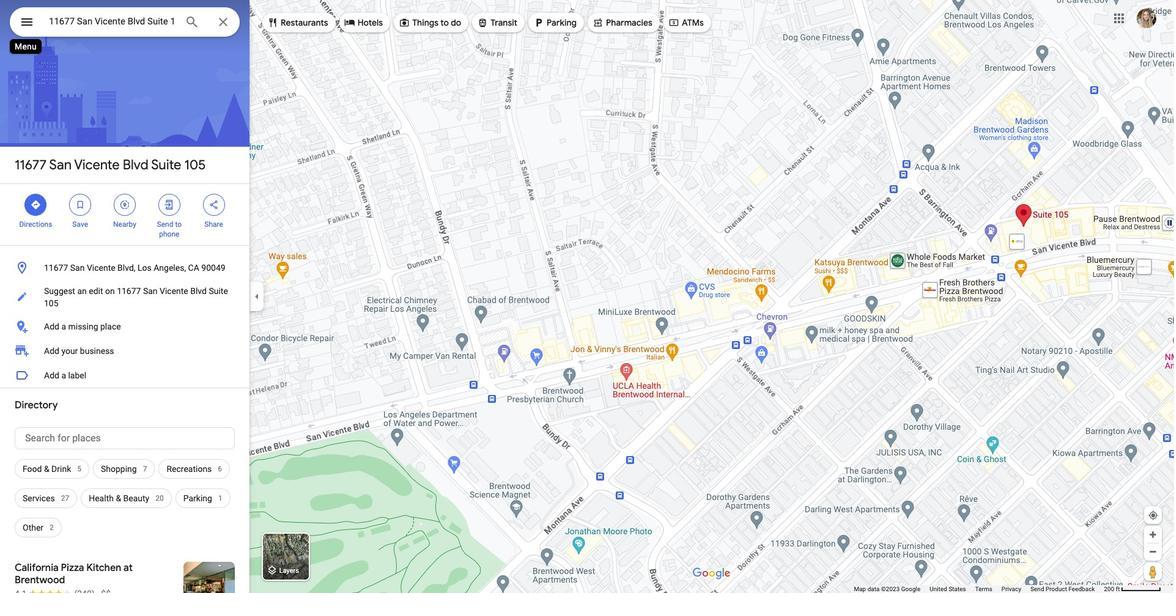 Task type: vqa. For each thing, say whether or not it's contained in the screenshot.
field in the the 11677 San Vicente Blvd Suite 105, Los Angeles, CA 90049 field
yes



Task type: locate. For each thing, give the bounding box(es) containing it.
add a label
[[44, 371, 86, 380]]

200
[[1104, 586, 1114, 593]]

 hotels
[[344, 16, 383, 29]]


[[267, 16, 278, 29]]

add your business
[[44, 346, 114, 356]]

data
[[868, 586, 880, 593]]

to left do
[[441, 17, 449, 28]]

2 vertical spatial vicente
[[160, 286, 188, 296]]

blvd inside suggest an edit on 11677 san vicente blvd suite 105
[[190, 286, 207, 296]]

0 vertical spatial add
[[44, 322, 59, 331]]

&
[[44, 464, 49, 474], [116, 494, 121, 503]]

vicente
[[74, 157, 120, 174], [87, 263, 115, 273], [160, 286, 188, 296]]

1 horizontal spatial to
[[441, 17, 449, 28]]

a
[[61, 322, 66, 331], [61, 371, 66, 380]]

4.1 stars 240 reviews image
[[15, 588, 95, 593]]

a for missing
[[61, 322, 66, 331]]

1 a from the top
[[61, 322, 66, 331]]

11677 San Vicente Blvd Suite 105, Los Angeles, CA 90049 field
[[10, 7, 240, 37]]

los
[[138, 263, 152, 273]]

brentwood
[[15, 574, 65, 586]]

2 add from the top
[[44, 346, 59, 356]]

food
[[23, 464, 42, 474]]

blvd down ca
[[190, 286, 207, 296]]

1 vertical spatial 105
[[44, 298, 58, 308]]

0 vertical spatial vicente
[[74, 157, 120, 174]]

nearby
[[113, 220, 136, 229]]

0 horizontal spatial parking
[[183, 494, 212, 503]]

footer
[[854, 585, 1104, 593]]

11677 for 11677 san vicente blvd suite 105
[[15, 157, 47, 174]]

add
[[44, 322, 59, 331], [44, 346, 59, 356], [44, 371, 59, 380]]

1 vertical spatial blvd
[[190, 286, 207, 296]]

1 horizontal spatial blvd
[[190, 286, 207, 296]]

actions for 11677 san vicente blvd suite 105 region
[[0, 184, 250, 245]]

send up phone
[[157, 220, 173, 229]]

& right health
[[116, 494, 121, 503]]

1 vertical spatial a
[[61, 371, 66, 380]]

send to phone
[[157, 220, 182, 239]]

to
[[441, 17, 449, 28], [175, 220, 182, 229]]

footer inside google maps 'element'
[[854, 585, 1104, 593]]

1
[[218, 494, 222, 503]]

27
[[61, 494, 69, 503]]

0 vertical spatial send
[[157, 220, 173, 229]]

collapse side panel image
[[250, 290, 264, 303]]

1 vertical spatial &
[[116, 494, 121, 503]]

save
[[72, 220, 88, 229]]

2 a from the top
[[61, 371, 66, 380]]

google
[[901, 586, 921, 593]]

1 vertical spatial vicente
[[87, 263, 115, 273]]

6
[[218, 465, 222, 473]]

None text field
[[15, 427, 235, 449]]

add a label button
[[0, 363, 250, 388]]

send inside button
[[1031, 586, 1044, 593]]

add for add a missing place
[[44, 322, 59, 331]]

a inside add a missing place button
[[61, 322, 66, 331]]

united
[[930, 586, 947, 593]]


[[75, 198, 86, 212]]

a left missing
[[61, 322, 66, 331]]

3 add from the top
[[44, 371, 59, 380]]

0 horizontal spatial blvd
[[123, 157, 149, 174]]

11677
[[15, 157, 47, 174], [44, 263, 68, 273], [117, 286, 141, 296]]

vicente down the angeles,
[[160, 286, 188, 296]]

11677 right on
[[117, 286, 141, 296]]

parking left 1
[[183, 494, 212, 503]]

services 27
[[23, 494, 69, 503]]

add left missing
[[44, 322, 59, 331]]

0 vertical spatial to
[[441, 17, 449, 28]]

add for add your business
[[44, 346, 59, 356]]

0 vertical spatial 105
[[184, 157, 206, 174]]

parking right 
[[547, 17, 577, 28]]

add left the your
[[44, 346, 59, 356]]

parking inside 11677 san vicente blvd suite 105 'main content'
[[183, 494, 212, 503]]

to up phone
[[175, 220, 182, 229]]

2 vertical spatial san
[[143, 286, 158, 296]]

None field
[[49, 14, 175, 29]]

 button
[[10, 7, 44, 39]]

business
[[80, 346, 114, 356]]

11677 up 
[[15, 157, 47, 174]]

2 vertical spatial add
[[44, 371, 59, 380]]

vicente up edit
[[87, 263, 115, 273]]

map
[[854, 586, 866, 593]]


[[344, 16, 355, 29]]

1 horizontal spatial suite
[[209, 286, 228, 296]]

san inside suggest an edit on 11677 san vicente blvd suite 105
[[143, 286, 158, 296]]

0 vertical spatial san
[[49, 157, 72, 174]]

to inside  things to do
[[441, 17, 449, 28]]

shopping
[[101, 464, 137, 474]]

san inside button
[[70, 263, 85, 273]]

san for 11677 san vicente blvd suite 105
[[49, 157, 72, 174]]

1 vertical spatial parking
[[183, 494, 212, 503]]

1 horizontal spatial send
[[1031, 586, 1044, 593]]

san
[[49, 157, 72, 174], [70, 263, 85, 273], [143, 286, 158, 296]]

ft
[[1116, 586, 1120, 593]]

2
[[50, 523, 54, 532]]

0 horizontal spatial &
[[44, 464, 49, 474]]

0 vertical spatial a
[[61, 322, 66, 331]]


[[533, 16, 544, 29]]

send product feedback
[[1031, 586, 1095, 593]]

send left product
[[1031, 586, 1044, 593]]

1 vertical spatial san
[[70, 263, 85, 273]]

blvd
[[123, 157, 149, 174], [190, 286, 207, 296]]

suggest an edit on 11677 san vicente blvd suite 105 button
[[0, 280, 250, 314]]

1 vertical spatial to
[[175, 220, 182, 229]]

& right 'food'
[[44, 464, 49, 474]]

zoom out image
[[1148, 547, 1158, 557]]

0 vertical spatial parking
[[547, 17, 577, 28]]

map data ©2023 google
[[854, 586, 921, 593]]

11677 inside button
[[44, 263, 68, 273]]

vicente up  on the left of the page
[[74, 157, 120, 174]]

vicente inside 11677 san vicente blvd, los angeles, ca 90049 button
[[87, 263, 115, 273]]

pharmacies
[[606, 17, 652, 28]]

0 vertical spatial 11677
[[15, 157, 47, 174]]

 restaurants
[[267, 16, 328, 29]]

add left label at the left bottom
[[44, 371, 59, 380]]

suite up  at top
[[151, 157, 181, 174]]

1 vertical spatial send
[[1031, 586, 1044, 593]]

11677 inside suggest an edit on 11677 san vicente blvd suite 105
[[117, 286, 141, 296]]

vicente for blvd
[[74, 157, 120, 174]]

terms button
[[975, 585, 992, 593]]

other
[[23, 523, 43, 533]]

1 vertical spatial 11677
[[44, 263, 68, 273]]


[[164, 198, 175, 212]]

terms
[[975, 586, 992, 593]]

20
[[155, 494, 164, 503]]

california
[[15, 562, 59, 574]]

at
[[124, 562, 133, 574]]

1 vertical spatial add
[[44, 346, 59, 356]]

0 horizontal spatial 105
[[44, 298, 58, 308]]

1 add from the top
[[44, 322, 59, 331]]

1 vertical spatial suite
[[209, 286, 228, 296]]

suite down 90049
[[209, 286, 228, 296]]


[[119, 198, 130, 212]]

feedback
[[1069, 586, 1095, 593]]

place
[[100, 322, 121, 331]]

11677 san vicente blvd, los angeles, ca 90049
[[44, 263, 225, 273]]

0 horizontal spatial send
[[157, 220, 173, 229]]

a for label
[[61, 371, 66, 380]]

0 vertical spatial &
[[44, 464, 49, 474]]

footer containing map data ©2023 google
[[854, 585, 1104, 593]]

0 horizontal spatial to
[[175, 220, 182, 229]]

google maps element
[[0, 0, 1174, 593]]

send
[[157, 220, 173, 229], [1031, 586, 1044, 593]]

send inside send to phone
[[157, 220, 173, 229]]

11677 up the suggest
[[44, 263, 68, 273]]

2 vertical spatial 11677
[[117, 286, 141, 296]]

your
[[61, 346, 78, 356]]

add for add a label
[[44, 371, 59, 380]]

united states button
[[930, 585, 966, 593]]

1 horizontal spatial parking
[[547, 17, 577, 28]]

blvd up 
[[123, 157, 149, 174]]

a inside add a label button
[[61, 371, 66, 380]]

0 horizontal spatial suite
[[151, 157, 181, 174]]

 search field
[[10, 7, 240, 39]]

a left label at the left bottom
[[61, 371, 66, 380]]

1 horizontal spatial &
[[116, 494, 121, 503]]

show your location image
[[1148, 510, 1159, 521]]


[[477, 16, 488, 29]]

drink
[[51, 464, 71, 474]]

suite
[[151, 157, 181, 174], [209, 286, 228, 296]]



Task type: describe. For each thing, give the bounding box(es) containing it.
recreations
[[167, 464, 212, 474]]

suggest
[[44, 286, 75, 296]]

kitchen
[[86, 562, 121, 574]]

vicente for blvd,
[[87, 263, 115, 273]]

& for beauty
[[116, 494, 121, 503]]

blvd,
[[117, 263, 136, 273]]

food & drink 5
[[23, 464, 81, 474]]

share
[[204, 220, 223, 229]]

on
[[105, 286, 115, 296]]

7
[[143, 465, 147, 473]]

services
[[23, 494, 55, 503]]

restaurants
[[281, 17, 328, 28]]

parking inside  parking
[[547, 17, 577, 28]]

5
[[77, 465, 81, 473]]

health & beauty 20
[[89, 494, 164, 503]]

200 ft
[[1104, 586, 1120, 593]]

none field inside 11677 san vicente blvd suite 105, los angeles, ca 90049 field
[[49, 14, 175, 29]]

11677 for 11677 san vicente blvd, los angeles, ca 90049
[[44, 263, 68, 273]]

1 horizontal spatial 105
[[184, 157, 206, 174]]

105 inside suggest an edit on 11677 san vicente blvd suite 105
[[44, 298, 58, 308]]

suite inside suggest an edit on 11677 san vicente blvd suite 105
[[209, 286, 228, 296]]

privacy button
[[1002, 585, 1021, 593]]

privacy
[[1002, 586, 1021, 593]]

hotels
[[358, 17, 383, 28]]

send product feedback button
[[1031, 585, 1095, 593]]

california pizza kitchen at brentwood
[[15, 562, 133, 586]]

 pharmacies
[[593, 16, 652, 29]]

90049
[[201, 263, 225, 273]]

0 vertical spatial blvd
[[123, 157, 149, 174]]

add a missing place button
[[0, 314, 250, 339]]


[[399, 16, 410, 29]]

suggest an edit on 11677 san vicente blvd suite 105
[[44, 286, 228, 308]]

shopping 7
[[101, 464, 147, 474]]

product
[[1046, 586, 1067, 593]]

united states
[[930, 586, 966, 593]]

google account: michelle dermenjian  
(michelle.dermenjian@adept.ai) image
[[1137, 8, 1156, 28]]

 atms
[[668, 16, 704, 29]]

11677 san vicente blvd, los angeles, ca 90049 button
[[0, 256, 250, 280]]

directory
[[15, 399, 58, 412]]

an
[[77, 286, 87, 296]]

states
[[949, 586, 966, 593]]

transit
[[491, 17, 517, 28]]

missing
[[68, 322, 98, 331]]

things
[[412, 17, 439, 28]]

phone
[[159, 230, 179, 239]]

label
[[68, 371, 86, 380]]

do
[[451, 17, 461, 28]]

ca
[[188, 263, 199, 273]]


[[20, 13, 34, 31]]

200 ft button
[[1104, 586, 1161, 593]]

add a missing place
[[44, 322, 121, 331]]

11677 san vicente blvd suite 105 main content
[[0, 0, 250, 593]]

send for send to phone
[[157, 220, 173, 229]]

parking 1
[[183, 494, 222, 503]]


[[30, 198, 41, 212]]


[[208, 198, 219, 212]]

san for 11677 san vicente blvd, los angeles, ca 90049
[[70, 263, 85, 273]]

show street view coverage image
[[1144, 563, 1162, 581]]

©2023
[[881, 586, 900, 593]]

beauty
[[123, 494, 149, 503]]

to inside send to phone
[[175, 220, 182, 229]]

11677 san vicente blvd suite 105
[[15, 157, 206, 174]]

pizza
[[61, 562, 84, 574]]


[[593, 16, 604, 29]]

 transit
[[477, 16, 517, 29]]


[[668, 16, 679, 29]]

other 2
[[23, 523, 54, 533]]

 things to do
[[399, 16, 461, 29]]

 parking
[[533, 16, 577, 29]]

recreations 6
[[167, 464, 222, 474]]

angeles,
[[154, 263, 186, 273]]

directions
[[19, 220, 52, 229]]

zoom in image
[[1148, 530, 1158, 539]]

vicente inside suggest an edit on 11677 san vicente blvd suite 105
[[160, 286, 188, 296]]

none text field inside 11677 san vicente blvd suite 105 'main content'
[[15, 427, 235, 449]]

add your business link
[[0, 339, 250, 363]]

& for drink
[[44, 464, 49, 474]]

send for send product feedback
[[1031, 586, 1044, 593]]

0 vertical spatial suite
[[151, 157, 181, 174]]

price: moderate image
[[101, 589, 111, 593]]

california pizza kitchen at brentwood link
[[0, 552, 250, 593]]

edit
[[89, 286, 103, 296]]



